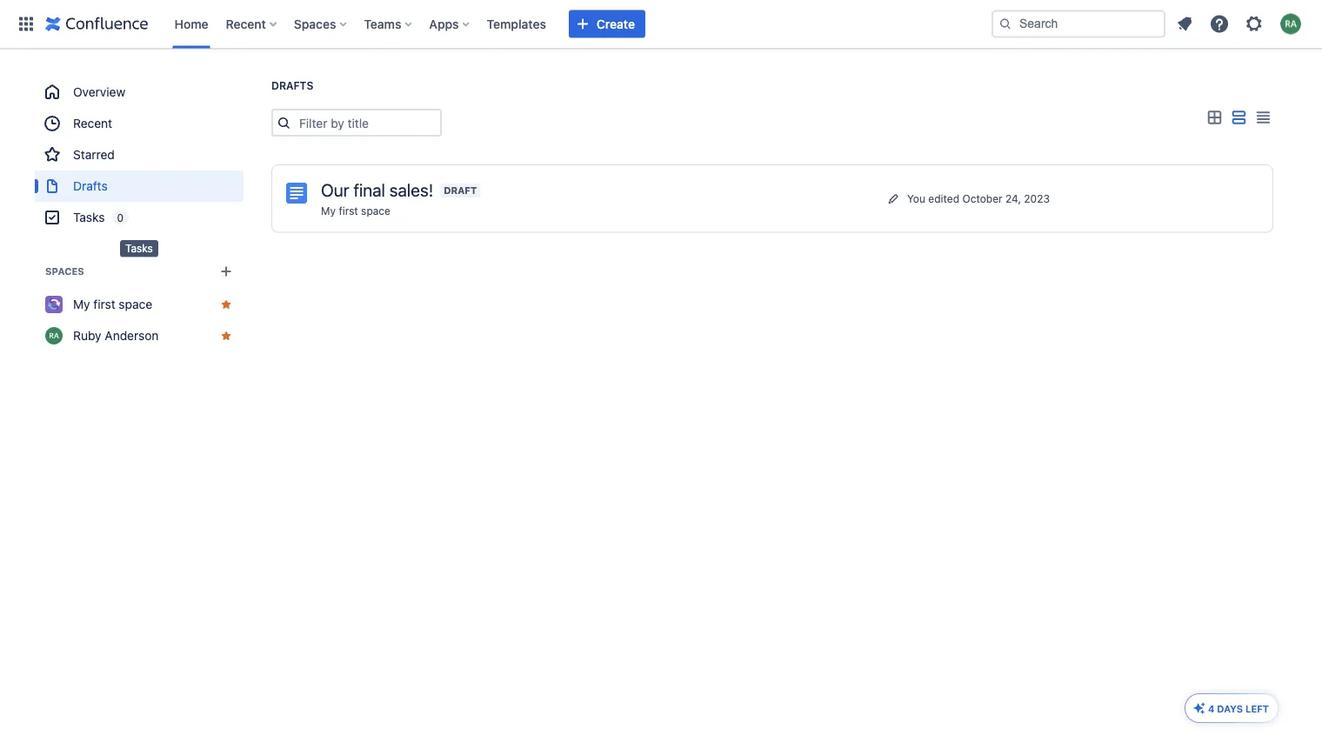Task type: locate. For each thing, give the bounding box(es) containing it.
my down our
[[321, 205, 336, 217]]

my up ruby
[[73, 297, 90, 312]]

tasks
[[73, 210, 105, 225], [125, 242, 153, 255]]

1 horizontal spatial my first space
[[321, 205, 391, 217]]

0 horizontal spatial my
[[73, 297, 90, 312]]

premium icon image
[[1193, 701, 1207, 715]]

drafts down starred
[[73, 179, 108, 193]]

0 vertical spatial my first space link
[[321, 205, 391, 217]]

my
[[321, 205, 336, 217], [73, 297, 90, 312]]

october
[[963, 193, 1003, 205]]

0 horizontal spatial my first space
[[73, 297, 152, 312]]

ruby anderson
[[73, 329, 159, 343]]

first up ruby anderson
[[93, 297, 115, 312]]

1 vertical spatial spaces
[[45, 266, 84, 277]]

spaces inside "popup button"
[[294, 17, 336, 31]]

1 horizontal spatial spaces
[[294, 17, 336, 31]]

search image
[[999, 17, 1013, 31]]

0 horizontal spatial first
[[93, 297, 115, 312]]

0 vertical spatial recent
[[226, 17, 266, 31]]

first down our
[[339, 205, 358, 217]]

home
[[174, 17, 208, 31]]

2023
[[1025, 193, 1050, 205]]

my first space
[[321, 205, 391, 217], [73, 297, 152, 312]]

my first space link up anderson
[[35, 289, 244, 320]]

space
[[361, 205, 391, 217], [119, 297, 152, 312]]

0 horizontal spatial drafts
[[73, 179, 108, 193]]

0 horizontal spatial my first space link
[[35, 289, 244, 320]]

left
[[1246, 703, 1270, 714]]

1 vertical spatial first
[[93, 297, 115, 312]]

global element
[[10, 0, 989, 48]]

my first space up ruby anderson
[[73, 297, 152, 312]]

help icon image
[[1210, 13, 1231, 34]]

your profile and preferences image
[[1281, 13, 1302, 34]]

tasks down drafts link
[[125, 242, 153, 255]]

drafts down spaces "popup button"
[[272, 80, 314, 92]]

our
[[321, 179, 349, 200]]

drafts
[[272, 80, 314, 92], [73, 179, 108, 193]]

create button
[[569, 10, 646, 38]]

apps
[[429, 17, 459, 31]]

recent inside recent dropdown button
[[226, 17, 266, 31]]

spaces right recent dropdown button
[[294, 17, 336, 31]]

banner
[[0, 0, 1323, 49]]

spaces up ruby
[[45, 266, 84, 277]]

overview link
[[35, 77, 244, 108]]

0 vertical spatial spaces
[[294, 17, 336, 31]]

space up anderson
[[119, 297, 152, 312]]

1 horizontal spatial my first space link
[[321, 205, 391, 217]]

my first space link
[[321, 205, 391, 217], [35, 289, 244, 320]]

sales!
[[390, 179, 434, 200]]

1 vertical spatial recent
[[73, 116, 112, 131]]

you
[[908, 193, 926, 205]]

recent
[[226, 17, 266, 31], [73, 116, 112, 131]]

group containing overview
[[35, 77, 244, 233]]

unstar this space image
[[219, 329, 233, 343]]

overview
[[73, 85, 125, 99]]

first
[[339, 205, 358, 217], [93, 297, 115, 312]]

recent button
[[221, 10, 284, 38]]

0 horizontal spatial recent
[[73, 116, 112, 131]]

recent right "home"
[[226, 17, 266, 31]]

list image
[[1229, 107, 1250, 128]]

my first space down final
[[321, 205, 391, 217]]

1 horizontal spatial recent
[[226, 17, 266, 31]]

4 days left
[[1209, 703, 1270, 714]]

compact list image
[[1253, 107, 1274, 128]]

you edited october 24, 2023
[[908, 193, 1050, 205]]

0 vertical spatial tasks
[[73, 210, 105, 225]]

notification icon image
[[1175, 13, 1196, 34]]

space down our final sales!
[[361, 205, 391, 217]]

0 horizontal spatial tasks
[[73, 210, 105, 225]]

0
[[117, 211, 124, 224]]

1 vertical spatial space
[[119, 297, 152, 312]]

1 horizontal spatial tasks
[[125, 242, 153, 255]]

1 horizontal spatial first
[[339, 205, 358, 217]]

apps button
[[424, 10, 477, 38]]

1 vertical spatial my first space
[[73, 297, 152, 312]]

4 days left button
[[1186, 694, 1278, 722]]

banner containing home
[[0, 0, 1323, 49]]

spaces
[[294, 17, 336, 31], [45, 266, 84, 277]]

unstar this space image
[[219, 298, 233, 312]]

create
[[597, 17, 635, 31]]

group
[[35, 77, 244, 233]]

0 vertical spatial my
[[321, 205, 336, 217]]

0 vertical spatial drafts
[[272, 80, 314, 92]]

my first space link down final
[[321, 205, 391, 217]]

0 horizontal spatial spaces
[[45, 266, 84, 277]]

1 horizontal spatial my
[[321, 205, 336, 217]]

confluence image
[[45, 13, 148, 34], [45, 13, 148, 34]]

settings icon image
[[1244, 13, 1265, 34]]

tasks left the 0
[[73, 210, 105, 225]]

teams
[[364, 17, 402, 31]]

home link
[[169, 10, 214, 38]]

ruby
[[73, 329, 102, 343]]

1 vertical spatial drafts
[[73, 179, 108, 193]]

recent up starred
[[73, 116, 112, 131]]

1 horizontal spatial space
[[361, 205, 391, 217]]



Task type: describe. For each thing, give the bounding box(es) containing it.
anderson
[[105, 329, 159, 343]]

days
[[1218, 703, 1244, 714]]

recent inside recent link
[[73, 116, 112, 131]]

0 vertical spatial space
[[361, 205, 391, 217]]

24,
[[1006, 193, 1022, 205]]

templates link
[[482, 10, 552, 38]]

0 vertical spatial first
[[339, 205, 358, 217]]

cards image
[[1204, 107, 1225, 128]]

1 horizontal spatial drafts
[[272, 80, 314, 92]]

0 vertical spatial my first space
[[321, 205, 391, 217]]

tasks inside group
[[73, 210, 105, 225]]

teams button
[[359, 10, 419, 38]]

spaces button
[[289, 10, 354, 38]]

0 horizontal spatial space
[[119, 297, 152, 312]]

starred
[[73, 148, 115, 162]]

Filter by title field
[[294, 111, 440, 135]]

our final sales!
[[321, 179, 434, 200]]

page image
[[286, 183, 307, 204]]

1 vertical spatial my
[[73, 297, 90, 312]]

create a space image
[[216, 261, 237, 282]]

drafts inside group
[[73, 179, 108, 193]]

drafts link
[[35, 171, 244, 202]]

recent link
[[35, 108, 244, 139]]

draft
[[444, 185, 477, 196]]

edited
[[929, 193, 960, 205]]

4
[[1209, 703, 1215, 714]]

appswitcher icon image
[[16, 13, 37, 34]]

1 vertical spatial tasks
[[125, 242, 153, 255]]

Search field
[[992, 10, 1166, 38]]

templates
[[487, 17, 546, 31]]

ruby anderson link
[[35, 320, 244, 352]]

final
[[354, 179, 385, 200]]

1 vertical spatial my first space link
[[35, 289, 244, 320]]

starred link
[[35, 139, 244, 171]]



Task type: vqa. For each thing, say whether or not it's contained in the screenshot.
Layouts icon
no



